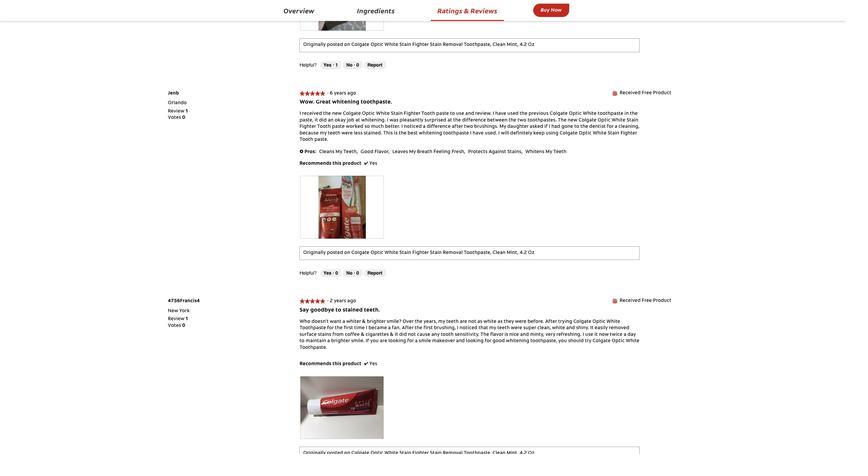 Task type: describe. For each thing, give the bounding box(es) containing it.
over
[[403, 320, 414, 325]]

product for wow. great whitening toothpaste.
[[653, 91, 672, 96]]

whitening inside i received the new colgate optic white stain fighter tooth paste to use and review. i have used the previous colgate optic white toothpaste in the paste, it did an okay job at whitening. i was pleasantly surprised at the difference between the two toothpastes. the new colgate optic white stain fighter tooth paste worked so much better. i noticed a difference after two brushings. my daughter asked if i had gone to the dentist for a cleaning, because my teeth were less stained. this is the best whitening toothpaste i have used. i will definitely keep using colgate optic white stain fighter tooth paste.
[[419, 131, 442, 136]]

1 originally posted on colgate optic white stain fighter stain removal toothpaste, clean mint, 4.2 oz from the top
[[303, 43, 535, 47]]

2 review photo 1. image from the top
[[301, 176, 384, 239]]

york
[[179, 309, 190, 314]]

whiter
[[346, 320, 361, 325]]

2 as from the left
[[498, 320, 503, 325]]

1 horizontal spatial teeth
[[446, 320, 459, 325]]

the up after
[[453, 118, 461, 123]]

buy now
[[541, 6, 562, 13]]

breath
[[417, 150, 432, 155]]

flavor,
[[375, 150, 390, 155]]

asked
[[530, 125, 543, 130]]

ingredients
[[357, 6, 395, 15]]

and down sensitivity.
[[456, 340, 465, 344]]

1 vertical spatial new
[[568, 118, 578, 123]]

less
[[354, 131, 363, 136]]

the right over
[[415, 320, 423, 325]]

ratings & reviews
[[438, 6, 497, 15]]

free for say goodbye to stained teeth.
[[642, 299, 652, 304]]

yes down cigarettes
[[370, 363, 377, 367]]

2 mint, from the top
[[507, 251, 519, 256]]

1 vertical spatial it
[[395, 333, 398, 338]]

& up time
[[362, 320, 366, 325]]

review 1 votes 0 for helpful?
[[168, 109, 188, 121]]

my left breath
[[409, 150, 416, 155]]

& down "fan."
[[390, 333, 394, 338]]

ago for toothpaste.
[[347, 91, 356, 96]]

0 horizontal spatial difference
[[427, 125, 451, 130]]

1 as from the left
[[478, 320, 483, 325]]

day
[[628, 333, 636, 338]]

0 down york
[[182, 324, 185, 329]]

no for 1
[[346, 62, 353, 68]]

that
[[479, 327, 488, 331]]

1 removal from the top
[[443, 43, 463, 47]]

i up sensitivity.
[[457, 327, 459, 331]]

⊞ for say goodbye to stained teeth.
[[612, 299, 618, 304]]

i up between
[[493, 112, 494, 116]]

· right yes · 0 at the bottom
[[354, 271, 355, 276]]

received
[[302, 112, 322, 116]]

1 looking from the left
[[389, 340, 406, 344]]

i right better.
[[402, 125, 403, 130]]

smile
[[419, 340, 431, 344]]

1 horizontal spatial brighter
[[367, 320, 386, 325]]

0 horizontal spatial not
[[408, 333, 416, 338]]

will
[[501, 131, 509, 136]]

no · 0 for 0
[[346, 271, 359, 276]]

1 4.2 from the top
[[520, 43, 527, 47]]

2 recommends this product ✔ yes from the top
[[300, 363, 377, 367]]

an
[[328, 118, 334, 123]]

2 recommends from the top
[[300, 363, 331, 367]]

toothpaste
[[300, 327, 326, 331]]

paste,
[[300, 118, 314, 123]]

0 right yes · 0 at the bottom
[[357, 271, 359, 276]]

2 first from the left
[[424, 327, 433, 331]]

leaves
[[393, 150, 408, 155]]

yes down good
[[370, 162, 377, 167]]

0 vertical spatial not
[[468, 320, 476, 325]]

using
[[546, 131, 559, 136]]

overview
[[284, 6, 314, 15]]

0 horizontal spatial new
[[332, 112, 342, 116]]

0 right the 'yes · 1'
[[357, 62, 359, 68]]

i left 'was'
[[387, 118, 389, 123]]

removed
[[609, 327, 630, 331]]

noticed inside who doesn't want a whiter & brighter smile? over the years, my teeth are not as white as they were before. after trying colgate optic white toothpaste for the first time i became a fan. after the first brushing, i noticed that my teeth were super clean, white and shiny. it easily removed surface stains from coffee & cigarettes & it did not cause any tooth sensitivity. the flavor is nice and minty, very refreshing. i use it now twice a day to maintain a brighter smile. if you are looking for a smile makeover and looking for good whitening toothpaste, you should try colgate optic white toothpaste.
[[460, 327, 478, 331]]

1 horizontal spatial tooth
[[317, 125, 331, 130]]

shiny.
[[576, 327, 589, 331]]

1 vertical spatial paste
[[332, 125, 345, 130]]

twice
[[610, 333, 623, 338]]

0 horizontal spatial toothpaste
[[443, 131, 469, 136]]

1 horizontal spatial have
[[495, 112, 506, 116]]

before.
[[528, 320, 544, 325]]

& down time
[[361, 333, 365, 338]]

0 horizontal spatial tooth
[[300, 138, 313, 143]]

paste.
[[315, 138, 328, 143]]

2 vertical spatial my
[[489, 327, 496, 331]]

time
[[354, 327, 365, 331]]

fan.
[[392, 327, 401, 331]]

1 clean from the top
[[493, 43, 506, 47]]

⊞ received free product for wow. great whitening toothpaste.
[[612, 91, 672, 96]]

product for say goodbye to stained teeth.
[[653, 299, 672, 304]]

2 on from the top
[[344, 251, 350, 256]]

cause
[[417, 333, 430, 338]]

the up from
[[335, 327, 343, 331]]

1 recommends from the top
[[300, 162, 331, 167]]

to right gone
[[575, 125, 579, 130]]

stains,
[[507, 150, 523, 155]]

& inside button
[[464, 6, 469, 15]]

1 horizontal spatial paste
[[436, 112, 449, 116]]

brushing,
[[434, 327, 456, 331]]

2 content helpfulness group from the top
[[300, 270, 386, 278]]

i right time
[[366, 327, 368, 331]]

report button for yes · 0
[[364, 270, 386, 278]]

very
[[546, 333, 555, 338]]

after
[[452, 125, 463, 130]]

0 vertical spatial tooth
[[422, 112, 435, 116]]

2 removal from the top
[[443, 251, 463, 256]]

better.
[[385, 125, 400, 130]]

gone
[[562, 125, 573, 130]]

teeth
[[554, 150, 567, 155]]

the down used at the right top of page
[[509, 118, 516, 123]]

flavor
[[490, 333, 504, 338]]

tooth
[[441, 333, 454, 338]]

whitens
[[526, 150, 545, 155]]

a left cleaning,
[[615, 125, 618, 130]]

had
[[552, 125, 560, 130]]

coffee
[[345, 333, 360, 338]]

1 product from the top
[[343, 162, 362, 167]]

for left smile at the bottom of the page
[[407, 340, 414, 344]]

received for say goodbye to stained teeth.
[[620, 299, 641, 304]]

brushings.
[[474, 125, 498, 130]]

between
[[487, 118, 508, 123]]

1 horizontal spatial toothpaste
[[598, 112, 624, 116]]

⊞ received free product for say goodbye to stained teeth.
[[612, 299, 672, 304]]

previous
[[529, 112, 549, 116]]

maintain
[[306, 340, 326, 344]]

refreshing.
[[557, 333, 582, 338]]

1 content helpfulness group from the top
[[300, 61, 386, 69]]

0 up · 2 years ago
[[335, 271, 338, 276]]

1 first from the left
[[344, 327, 353, 331]]

1 mint, from the top
[[507, 43, 519, 47]]

and up refreshing.
[[566, 327, 575, 331]]

no · 0 for 1
[[346, 62, 359, 68]]

2 product from the top
[[343, 363, 362, 367]]

1 horizontal spatial my
[[438, 320, 445, 325]]

· 6 years ago
[[327, 91, 359, 96]]

in
[[625, 112, 629, 116]]

2 at from the left
[[448, 118, 452, 123]]

review.
[[475, 112, 492, 116]]

· 2 years ago
[[327, 300, 359, 304]]

1 ✔ from the top
[[364, 162, 368, 167]]

used.
[[485, 131, 497, 136]]

1 vertical spatial are
[[380, 340, 387, 344]]

2 this from the top
[[333, 363, 341, 367]]

ratings & reviews button
[[431, 4, 504, 21]]

super
[[524, 327, 536, 331]]

to inside who doesn't want a whiter & brighter smile? over the years, my teeth are not as white as they were before. after trying colgate optic white toothpaste for the first time i became a fan. after the first brushing, i noticed that my teeth were super clean, white and shiny. it easily removed surface stains from coffee & cigarettes & it did not cause any tooth sensitivity. the flavor is nice and minty, very refreshing. i use it now twice a day to maintain a brighter smile. if you are looking for a smile makeover and looking for good whitening toothpaste, you should try colgate optic white toothpaste.
[[300, 340, 305, 344]]

is inside who doesn't want a whiter & brighter smile? over the years, my teeth are not as white as they were before. after trying colgate optic white toothpaste for the first time i became a fan. after the first brushing, i noticed that my teeth were super clean, white and shiny. it easily removed surface stains from coffee & cigarettes & it did not cause any tooth sensitivity. the flavor is nice and minty, very refreshing. i use it now twice a day to maintain a brighter smile. if you are looking for a smile makeover and looking for good whitening toothpaste, you should try colgate optic white toothpaste.
[[505, 333, 508, 338]]

a down surprised
[[423, 125, 426, 130]]

new york
[[168, 309, 190, 314]]

dentist
[[590, 125, 606, 130]]

cigarettes
[[366, 333, 389, 338]]

okay
[[335, 118, 346, 123]]

⊞ for wow. great whitening toothpaste.
[[612, 91, 618, 96]]

it inside i received the new colgate optic white stain fighter tooth paste to use and review. i have used the previous colgate optic white toothpaste in the paste, it did an okay job at whitening. i was pleasantly surprised at the difference between the two toothpastes. the new colgate optic white stain fighter tooth paste worked so much better. i noticed a difference after two brushings. my daughter asked if i had gone to the dentist for a cleaning, because my teeth were less stained. this is the best whitening toothpaste i have used. i will definitely keep using colgate optic white stain fighter tooth paste.
[[315, 118, 318, 123]]

· up 6
[[333, 62, 334, 68]]

who doesn't want a whiter & brighter smile? over the years, my teeth are not as white as they were before. after trying colgate optic white toothpaste for the first time i became a fan. after the first brushing, i noticed that my teeth were super clean, white and shiny. it easily removed surface stains from coffee & cigarettes & it did not cause any tooth sensitivity. the flavor is nice and minty, very refreshing. i use it now twice a day to maintain a brighter smile. if you are looking for a smile makeover and looking for good whitening toothpaste, you should try colgate optic white toothpaste.
[[300, 320, 640, 351]]

pleasantly
[[400, 118, 423, 123]]

to up after
[[450, 112, 455, 116]]

ago for stained
[[347, 300, 356, 304]]

1 vertical spatial white
[[552, 327, 565, 331]]

a right want
[[343, 320, 345, 325]]

and down super
[[520, 333, 529, 338]]

the left best in the left top of the page
[[399, 131, 407, 136]]

want
[[330, 320, 341, 325]]

review for helpful?
[[168, 109, 184, 114]]

nice
[[510, 333, 519, 338]]

keep
[[534, 131, 545, 136]]

is inside i received the new colgate optic white stain fighter tooth paste to use and review. i have used the previous colgate optic white toothpaste in the paste, it did an okay job at whitening. i was pleasantly surprised at the difference between the two toothpastes. the new colgate optic white stain fighter tooth paste worked so much better. i noticed a difference after two brushings. my daughter asked if i had gone to the dentist for a cleaning, because my teeth were less stained. this is the best whitening toothpaste i have used. i will definitely keep using colgate optic white stain fighter tooth paste.
[[394, 131, 398, 136]]

definitely
[[510, 131, 532, 136]]

who
[[300, 320, 310, 325]]

the right in
[[630, 112, 638, 116]]

2 ✔ from the top
[[364, 363, 368, 367]]

i up paste,
[[300, 112, 301, 116]]

stained.
[[364, 131, 382, 136]]

report for yes · 0
[[367, 271, 383, 276]]

years for whitening
[[334, 91, 346, 96]]

it inside who doesn't want a whiter & brighter smile? over the years, my teeth are not as white as they were before. after trying colgate optic white toothpaste for the first time i became a fan. after the first brushing, i noticed that my teeth were super clean, white and shiny. it easily removed surface stains from coffee & cigarettes & it did not cause any tooth sensitivity. the flavor is nice and minty, very refreshing. i use it now twice a day to maintain a brighter smile. if you are looking for a smile makeover and looking for good whitening toothpaste, you should try colgate optic white toothpaste.
[[595, 333, 598, 338]]

against
[[489, 150, 506, 155]]

should
[[568, 340, 584, 344]]

a left smile at the bottom of the page
[[415, 340, 418, 344]]

use inside i received the new colgate optic white stain fighter tooth paste to use and review. i have used the previous colgate optic white toothpaste in the paste, it did an okay job at whitening. i was pleasantly surprised at the difference between the two toothpastes. the new colgate optic white stain fighter tooth paste worked so much better. i noticed a difference after two brushings. my daughter asked if i had gone to the dentist for a cleaning, because my teeth were less stained. this is the best whitening toothpaste i have used. i will definitely keep using colgate optic white stain fighter tooth paste.
[[456, 112, 464, 116]]

i left will at right top
[[499, 131, 500, 136]]

2 toothpaste, from the top
[[464, 251, 492, 256]]

helpful? for yes · 1
[[300, 62, 317, 68]]

from
[[333, 333, 344, 338]]

2 vertical spatial teeth
[[497, 327, 510, 331]]

report for yes · 1
[[367, 62, 383, 68]]

good
[[361, 150, 373, 155]]

whitening.
[[361, 118, 386, 123]]

pros:
[[305, 150, 316, 155]]

for left good
[[485, 340, 492, 344]]

1 vertical spatial were
[[515, 320, 527, 325]]

my inside i received the new colgate optic white stain fighter tooth paste to use and review. i have used the previous colgate optic white toothpaste in the paste, it did an okay job at whitening. i was pleasantly surprised at the difference between the two toothpastes. the new colgate optic white stain fighter tooth paste worked so much better. i noticed a difference after two brushings. my daughter asked if i had gone to the dentist for a cleaning, because my teeth were less stained. this is the best whitening toothpaste i have used. i will definitely keep using colgate optic white stain fighter tooth paste.
[[320, 131, 327, 136]]

this
[[383, 131, 393, 136]]

great
[[316, 100, 331, 105]]

my inside i received the new colgate optic white stain fighter tooth paste to use and review. i have used the previous colgate optic white toothpaste in the paste, it did an okay job at whitening. i was pleasantly surprised at the difference between the two toothpastes. the new colgate optic white stain fighter tooth paste worked so much better. i noticed a difference after two brushings. my daughter asked if i had gone to the dentist for a cleaning, because my teeth were less stained. this is the best whitening toothpaste i have used. i will definitely keep using colgate optic white stain fighter tooth paste.
[[500, 125, 506, 130]]

yes up the 2
[[324, 271, 332, 276]]

toothpaste,
[[531, 340, 557, 344]]

surface
[[300, 333, 317, 338]]

a left 'day'
[[624, 333, 627, 338]]

yes · 0
[[324, 271, 338, 276]]

2 you from the left
[[559, 340, 567, 344]]

protects
[[468, 150, 488, 155]]

say goodbye to stained teeth.
[[300, 308, 380, 313]]

0 horizontal spatial have
[[473, 131, 484, 136]]

· left the 2
[[327, 300, 329, 304]]

my left teeth,
[[336, 150, 342, 155]]

if
[[545, 125, 548, 130]]

· right the 'yes · 1'
[[354, 62, 355, 68]]

teeth.
[[364, 308, 380, 313]]

i right the if at top right
[[549, 125, 550, 130]]



Task type: locate. For each thing, give the bounding box(es) containing it.
say
[[300, 308, 309, 313]]

1 vertical spatial brighter
[[331, 340, 350, 344]]

helpful?
[[300, 62, 317, 68], [300, 271, 317, 276]]

cleans
[[319, 150, 335, 155]]

1 vertical spatial posted
[[327, 251, 343, 256]]

did
[[319, 118, 327, 123], [399, 333, 407, 338]]

helpful? for yes · 0
[[300, 271, 317, 276]]

they
[[504, 320, 514, 325]]

no · 0
[[346, 62, 359, 68], [346, 271, 359, 276]]

for down want
[[327, 327, 334, 331]]

whitening down nice
[[506, 340, 529, 344]]

0 vertical spatial two
[[518, 118, 527, 123]]

toothpaste left in
[[598, 112, 624, 116]]

1 vertical spatial not
[[408, 333, 416, 338]]

toothpaste.
[[300, 346, 327, 351]]

0 horizontal spatial it
[[315, 118, 318, 123]]

and
[[466, 112, 474, 116], [566, 327, 575, 331], [520, 333, 529, 338], [456, 340, 465, 344]]

2 vertical spatial were
[[511, 327, 522, 331]]

1 vertical spatial toothpaste
[[443, 131, 469, 136]]

0 vertical spatial the
[[558, 118, 567, 123]]

oz
[[528, 43, 535, 47], [528, 251, 535, 256]]

became
[[369, 327, 387, 331]]

2 horizontal spatial my
[[489, 327, 496, 331]]

2 review 1 votes 0 from the top
[[168, 318, 188, 329]]

ago
[[347, 91, 356, 96], [347, 300, 356, 304]]

1 report button from the top
[[364, 61, 386, 69]]

· left 6
[[327, 91, 329, 96]]

1 horizontal spatial whitening
[[419, 131, 442, 136]]

fresh,
[[452, 150, 466, 155]]

2 years from the top
[[334, 300, 346, 304]]

2 no from the top
[[346, 271, 353, 276]]

0 horizontal spatial brighter
[[331, 340, 350, 344]]

1 horizontal spatial difference
[[462, 118, 486, 123]]

teeth
[[328, 131, 340, 136], [446, 320, 459, 325], [497, 327, 510, 331]]

1 vertical spatial report button
[[364, 270, 386, 278]]

are up sensitivity.
[[460, 320, 467, 325]]

0 horizontal spatial are
[[380, 340, 387, 344]]

product down teeth,
[[343, 162, 362, 167]]

1 vertical spatial review photo 1. image
[[301, 176, 384, 239]]

0 horizontal spatial whitening
[[332, 100, 360, 105]]

0 vertical spatial received
[[620, 91, 641, 96]]

toothpaste
[[598, 112, 624, 116], [443, 131, 469, 136]]

years right the 2
[[334, 300, 346, 304]]

whitening inside who doesn't want a whiter & brighter smile? over the years, my teeth are not as white as they were before. after trying colgate optic white toothpaste for the first time i became a fan. after the first brushing, i noticed that my teeth were super clean, white and shiny. it easily removed surface stains from coffee & cigarettes & it did not cause any tooth sensitivity. the flavor is nice and minty, very refreshing. i use it now twice a day to maintain a brighter smile. if you are looking for a smile makeover and looking for good whitening toothpaste, you should try colgate optic white toothpaste.
[[506, 340, 529, 344]]

1 years from the top
[[334, 91, 346, 96]]

paste up surprised
[[436, 112, 449, 116]]

buy
[[541, 6, 550, 13]]

no for 0
[[346, 271, 353, 276]]

originally up yes · 0 at the bottom
[[303, 251, 326, 256]]

use
[[456, 112, 464, 116], [585, 333, 593, 338]]

it left now
[[595, 333, 598, 338]]

as left they
[[498, 320, 503, 325]]

2 received from the top
[[620, 299, 641, 304]]

review 1 votes 0 for who doesn't want a whiter & brighter smile? over the years, my teeth are not as white as they were before. after trying colgate optic white toothpaste for the first time i became a fan. after the first brushing, i noticed that my teeth were super clean, white and shiny. it easily removed surface stains from coffee & cigarettes & it did not cause any tooth sensitivity. the flavor is nice and minty, very refreshing. i use it now twice a day to maintain a brighter smile. if you are looking for a smile makeover and looking for good whitening toothpaste, you should try colgate optic white toothpaste.
[[168, 318, 188, 329]]

0 horizontal spatial did
[[319, 118, 327, 123]]

0 vertical spatial years
[[334, 91, 346, 96]]

1 inside content helpfulness group
[[335, 62, 338, 68]]

posted
[[327, 43, 343, 47], [327, 251, 343, 256]]

yes · 1
[[324, 62, 338, 68]]

recommends this product ✔ yes
[[300, 162, 377, 167], [300, 363, 377, 367]]

no · 0 right yes · 0 at the bottom
[[346, 271, 359, 276]]

&
[[464, 6, 469, 15], [362, 320, 366, 325], [361, 333, 365, 338], [390, 333, 394, 338]]

yes
[[324, 62, 332, 68], [370, 162, 377, 167], [324, 271, 332, 276], [370, 363, 377, 367]]

report button
[[364, 61, 386, 69], [364, 270, 386, 278]]

review photo 1. image
[[301, 0, 384, 31], [301, 176, 384, 239], [301, 377, 384, 440]]

i
[[300, 112, 301, 116], [493, 112, 494, 116], [387, 118, 389, 123], [402, 125, 403, 130], [549, 125, 550, 130], [470, 131, 472, 136], [499, 131, 500, 136], [366, 327, 368, 331], [457, 327, 459, 331], [583, 333, 584, 338]]

i down shiny.
[[583, 333, 584, 338]]

0 vertical spatial difference
[[462, 118, 486, 123]]

0 vertical spatial brighter
[[367, 320, 386, 325]]

review down orlando
[[168, 109, 184, 114]]

first down years,
[[424, 327, 433, 331]]

0 horizontal spatial at
[[356, 118, 360, 123]]

1 vertical spatial 4.2
[[520, 251, 527, 256]]

2 originally from the top
[[303, 251, 326, 256]]

0 vertical spatial have
[[495, 112, 506, 116]]

0 horizontal spatial paste
[[332, 125, 345, 130]]

toothpaste.
[[361, 100, 392, 105]]

0 vertical spatial after
[[546, 320, 557, 325]]

whitening down surprised
[[419, 131, 442, 136]]

doesn't
[[312, 320, 329, 325]]

1 on from the top
[[344, 43, 350, 47]]

clean,
[[538, 327, 551, 331]]

toothpaste,
[[464, 43, 492, 47], [464, 251, 492, 256]]

you
[[370, 340, 379, 344], [559, 340, 567, 344]]

1 down orlando
[[186, 109, 188, 114]]

jenb
[[168, 91, 179, 96]]

no right the 'yes · 1'
[[346, 62, 353, 68]]

to
[[450, 112, 455, 116], [575, 125, 579, 130], [336, 308, 341, 313], [300, 340, 305, 344]]

1 vertical spatial no
[[346, 271, 353, 276]]

free for wow. great whitening toothpaste.
[[642, 91, 652, 96]]

a left "fan."
[[388, 327, 391, 331]]

yes up 6
[[324, 62, 332, 68]]

minty,
[[530, 333, 544, 338]]

1 vertical spatial received
[[620, 299, 641, 304]]

2 no · 0 from the top
[[346, 271, 359, 276]]

best
[[408, 131, 418, 136]]

1 toothpaste, from the top
[[464, 43, 492, 47]]

worked
[[346, 125, 363, 130]]

smile.
[[351, 340, 365, 344]]

0 vertical spatial clean
[[493, 43, 506, 47]]

0 vertical spatial product
[[653, 91, 672, 96]]

1 vertical spatial no · 0
[[346, 271, 359, 276]]

white up that
[[484, 320, 497, 325]]

for inside i received the new colgate optic white stain fighter tooth paste to use and review. i have used the previous colgate optic white toothpaste in the paste, it did an okay job at whitening. i was pleasantly surprised at the difference between the two toothpastes. the new colgate optic white stain fighter tooth paste worked so much better. i noticed a difference after two brushings. my daughter asked if i had gone to the dentist for a cleaning, because my teeth were less stained. this is the best whitening toothpaste i have used. i will definitely keep using colgate optic white stain fighter tooth paste.
[[607, 125, 614, 130]]

2 oz from the top
[[528, 251, 535, 256]]

looking
[[389, 340, 406, 344], [466, 340, 484, 344]]

are
[[460, 320, 467, 325], [380, 340, 387, 344]]

0 vertical spatial report
[[367, 62, 383, 68]]

ago up wow. great whitening toothpaste. on the left top of page
[[347, 91, 356, 96]]

0 vertical spatial toothpaste
[[598, 112, 624, 116]]

1 horizontal spatial at
[[448, 118, 452, 123]]

the inside i received the new colgate optic white stain fighter tooth paste to use and review. i have used the previous colgate optic white toothpaste in the paste, it did an okay job at whitening. i was pleasantly surprised at the difference between the two toothpastes. the new colgate optic white stain fighter tooth paste worked so much better. i noticed a difference after two brushings. my daughter asked if i had gone to the dentist for a cleaning, because my teeth were less stained. this is the best whitening toothpaste i have used. i will definitely keep using colgate optic white stain fighter tooth paste.
[[558, 118, 567, 123]]

1 vertical spatial list
[[168, 317, 188, 330]]

the up cause
[[415, 327, 423, 331]]

i received the new colgate optic white stain fighter tooth paste to use and review. i have used the previous colgate optic white toothpaste in the paste, it did an okay job at whitening. i was pleasantly surprised at the difference between the two toothpastes. the new colgate optic white stain fighter tooth paste worked so much better. i noticed a difference after two brushings. my daughter asked if i had gone to the dentist for a cleaning, because my teeth were less stained. this is the best whitening toothpaste i have used. i will definitely keep using colgate optic white stain fighter tooth paste.
[[300, 112, 640, 143]]

0 vertical spatial review photo 1. image
[[301, 0, 384, 31]]

goodbye
[[310, 308, 334, 313]]

0 vertical spatial free
[[642, 91, 652, 96]]

is down better.
[[394, 131, 398, 136]]

0 vertical spatial new
[[332, 112, 342, 116]]

0 horizontal spatial you
[[370, 340, 379, 344]]

use up try
[[585, 333, 593, 338]]

because
[[300, 131, 319, 136]]

· up the 2
[[333, 271, 334, 276]]

did inside i received the new colgate optic white stain fighter tooth paste to use and review. i have used the previous colgate optic white toothpaste in the paste, it did an okay job at whitening. i was pleasantly surprised at the difference between the two toothpastes. the new colgate optic white stain fighter tooth paste worked so much better. i noticed a difference after two brushings. my daughter asked if i had gone to the dentist for a cleaning, because my teeth were less stained. this is the best whitening toothpaste i have used. i will definitely keep using colgate optic white stain fighter tooth paste.
[[319, 118, 327, 123]]

white
[[484, 320, 497, 325], [552, 327, 565, 331]]

1 vertical spatial on
[[344, 251, 350, 256]]

2 horizontal spatial teeth
[[497, 327, 510, 331]]

recommends down pros:
[[300, 162, 331, 167]]

0 vertical spatial on
[[344, 43, 350, 47]]

and inside i received the new colgate optic white stain fighter tooth paste to use and review. i have used the previous colgate optic white toothpaste in the paste, it did an okay job at whitening. i was pleasantly surprised at the difference between the two toothpastes. the new colgate optic white stain fighter tooth paste worked so much better. i noticed a difference after two brushings. my daughter asked if i had gone to the dentist for a cleaning, because my teeth were less stained. this is the best whitening toothpaste i have used. i will definitely keep using colgate optic white stain fighter tooth paste.
[[466, 112, 474, 116]]

list for helpful?
[[168, 109, 188, 122]]

list down orlando
[[168, 109, 188, 122]]

a down stains at the left bottom
[[327, 340, 330, 344]]

1 vertical spatial ⊞ received free product
[[612, 299, 672, 304]]

2 vertical spatial whitening
[[506, 340, 529, 344]]

2
[[330, 300, 333, 304]]

list for who doesn't want a whiter & brighter smile? over the years, my teeth are not as white as they were before. after trying colgate optic white toothpaste for the first time i became a fan. after the first brushing, i noticed that my teeth were super clean, white and shiny. it easily removed surface stains from coffee & cigarettes & it did not cause any tooth sensitivity. the flavor is nice and minty, very refreshing. i use it now twice a day to maintain a brighter smile. if you are looking for a smile makeover and looking for good whitening toothpaste, you should try colgate optic white toothpaste.
[[168, 317, 188, 330]]

1 vertical spatial is
[[505, 333, 508, 338]]

0 down orlando
[[182, 116, 185, 121]]

content helpfulness group up · 6 years ago
[[300, 61, 386, 69]]

toothpastes.
[[528, 118, 557, 123]]

2 ⊞ received free product from the top
[[612, 299, 672, 304]]

wow.
[[300, 100, 315, 105]]

to down surface
[[300, 340, 305, 344]]

brighter up became
[[367, 320, 386, 325]]

new
[[332, 112, 342, 116], [568, 118, 578, 123]]

review for who doesn't want a whiter & brighter smile? over the years, my teeth are not as white as they were before. after trying colgate optic white toothpaste for the first time i became a fan. after the first brushing, i noticed that my teeth were super clean, white and shiny. it easily removed surface stains from coffee & cigarettes & it did not cause any tooth sensitivity. the flavor is nice and minty, very refreshing. i use it now twice a day to maintain a brighter smile. if you are looking for a smile makeover and looking for good whitening toothpaste, you should try colgate optic white toothpaste.
[[168, 318, 184, 322]]

did left 'an'
[[319, 118, 327, 123]]

optic
[[371, 43, 383, 47], [362, 112, 375, 116], [569, 112, 582, 116], [598, 118, 611, 123], [579, 131, 592, 136], [371, 251, 383, 256], [593, 320, 605, 325], [612, 340, 625, 344]]

it down "fan."
[[395, 333, 398, 338]]

1 ⊞ from the top
[[612, 91, 618, 96]]

any
[[432, 333, 440, 338]]

were up nice
[[511, 327, 522, 331]]

content helpfulness group
[[300, 61, 386, 69], [300, 270, 386, 278]]

0 vertical spatial ago
[[347, 91, 356, 96]]

2 review from the top
[[168, 318, 184, 322]]

teeth down they
[[497, 327, 510, 331]]

my up will at right top
[[500, 125, 506, 130]]

use inside who doesn't want a whiter & brighter smile? over the years, my teeth are not as white as they were before. after trying colgate optic white toothpaste for the first time i became a fan. after the first brushing, i noticed that my teeth were super clean, white and shiny. it easily removed surface stains from coffee & cigarettes & it did not cause any tooth sensitivity. the flavor is nice and minty, very refreshing. i use it now twice a day to maintain a brighter smile. if you are looking for a smile makeover and looking for good whitening toothpaste, you should try colgate optic white toothpaste.
[[585, 333, 593, 338]]

2 looking from the left
[[466, 340, 484, 344]]

0 vertical spatial ✔
[[364, 162, 368, 167]]

noticed inside i received the new colgate optic white stain fighter tooth paste to use and review. i have used the previous colgate optic white toothpaste in the paste, it did an okay job at whitening. i was pleasantly surprised at the difference between the two toothpastes. the new colgate optic white stain fighter tooth paste worked so much better. i noticed a difference after two brushings. my daughter asked if i had gone to the dentist for a cleaning, because my teeth were less stained. this is the best whitening toothpaste i have used. i will definitely keep using colgate optic white stain fighter tooth paste.
[[404, 125, 422, 130]]

review down new york
[[168, 318, 184, 322]]

0 vertical spatial product
[[343, 162, 362, 167]]

⊞ received free product
[[612, 91, 672, 96], [612, 299, 672, 304]]

is left nice
[[505, 333, 508, 338]]

2 report from the top
[[367, 271, 383, 276]]

1 vertical spatial noticed
[[460, 327, 478, 331]]

wow. great whitening toothpaste.
[[300, 100, 392, 105]]

1 vertical spatial 1
[[186, 109, 188, 114]]

1 vertical spatial my
[[438, 320, 445, 325]]

1 this from the top
[[333, 162, 341, 167]]

2 ⊞ from the top
[[612, 299, 618, 304]]

the up 'an'
[[323, 112, 331, 116]]

recommends down toothpaste.
[[300, 363, 331, 367]]

1 horizontal spatial after
[[546, 320, 557, 325]]

makeover
[[432, 340, 455, 344]]

1 review photo 1. image from the top
[[301, 0, 384, 31]]

at
[[356, 118, 360, 123], [448, 118, 452, 123]]

2 free from the top
[[642, 299, 652, 304]]

looking down sensitivity.
[[466, 340, 484, 344]]

1 horizontal spatial the
[[558, 118, 567, 123]]

for
[[607, 125, 614, 130], [327, 327, 334, 331], [407, 340, 414, 344], [485, 340, 492, 344]]

noticed up best in the left top of the page
[[404, 125, 422, 130]]

0 vertical spatial use
[[456, 112, 464, 116]]

2 report button from the top
[[364, 270, 386, 278]]

2 vertical spatial 1
[[186, 318, 188, 322]]

2 list from the top
[[168, 317, 188, 330]]

1 vertical spatial clean
[[493, 251, 506, 256]]

2 helpful? from the top
[[300, 271, 317, 276]]

0 vertical spatial oz
[[528, 43, 535, 47]]

toothpaste down after
[[443, 131, 469, 136]]

1 horizontal spatial new
[[568, 118, 578, 123]]

two right after
[[464, 125, 473, 130]]

review 1 votes 0 down new york
[[168, 318, 188, 329]]

1 you from the left
[[370, 340, 379, 344]]

6
[[330, 91, 333, 96]]

1 vertical spatial ⊞
[[612, 299, 618, 304]]

1 vertical spatial ago
[[347, 300, 356, 304]]

2 4.2 from the top
[[520, 251, 527, 256]]

1 review 1 votes 0 from the top
[[168, 109, 188, 121]]

2 posted from the top
[[327, 251, 343, 256]]

1 ⊞ received free product from the top
[[612, 91, 672, 96]]

1 free from the top
[[642, 91, 652, 96]]

1 recommends this product ✔ yes from the top
[[300, 162, 377, 167]]

1 product from the top
[[653, 91, 672, 96]]

trying
[[558, 320, 572, 325]]

1 helpful? from the top
[[300, 62, 317, 68]]

3 review photo 1. image from the top
[[301, 377, 384, 440]]

1 no · 0 from the top
[[346, 62, 359, 68]]

1 vertical spatial this
[[333, 363, 341, 367]]

1 originally from the top
[[303, 43, 326, 47]]

0 vertical spatial it
[[590, 327, 594, 331]]

years for to
[[334, 300, 346, 304]]

it down received
[[315, 118, 318, 123]]

daughter
[[508, 125, 529, 130]]

0 vertical spatial noticed
[[404, 125, 422, 130]]

white down trying
[[552, 327, 565, 331]]

difference down surprised
[[427, 125, 451, 130]]

recommends this product ✔ yes down cleans
[[300, 162, 377, 167]]

1 report from the top
[[367, 62, 383, 68]]

1 review from the top
[[168, 109, 184, 114]]

1 vertical spatial difference
[[427, 125, 451, 130]]

teeth,
[[344, 150, 358, 155]]

teeth up brushing,
[[446, 320, 459, 325]]

product down the smile.
[[343, 363, 362, 367]]

0 vertical spatial content helpfulness group
[[300, 61, 386, 69]]

1 horizontal spatial it
[[590, 327, 594, 331]]

was
[[390, 118, 399, 123]]

surprised
[[425, 118, 446, 123]]

i up 'protects' on the right top of page
[[470, 131, 472, 136]]

2 horizontal spatial whitening
[[506, 340, 529, 344]]

were inside i received the new colgate optic white stain fighter tooth paste to use and review. i have used the previous colgate optic white toothpaste in the paste, it did an okay job at whitening. i was pleasantly surprised at the difference between the two toothpastes. the new colgate optic white stain fighter tooth paste worked so much better. i noticed a difference after two brushings. my daughter asked if i had gone to the dentist for a cleaning, because my teeth were less stained. this is the best whitening toothpaste i have used. i will definitely keep using colgate optic white stain fighter tooth paste.
[[342, 131, 353, 136]]

have up between
[[495, 112, 506, 116]]

white
[[385, 43, 398, 47], [376, 112, 390, 116], [583, 112, 597, 116], [612, 118, 626, 123], [593, 131, 607, 136], [385, 251, 398, 256], [607, 320, 620, 325], [626, 340, 640, 344]]

orlando
[[168, 101, 187, 106]]

the inside who doesn't want a whiter & brighter smile? over the years, my teeth are not as white as they were before. after trying colgate optic white toothpaste for the first time i became a fan. after the first brushing, i noticed that my teeth were super clean, white and shiny. it easily removed surface stains from coffee & cigarettes & it did not cause any tooth sensitivity. the flavor is nice and minty, very refreshing. i use it now twice a day to maintain a brighter smile. if you are looking for a smile makeover and looking for good whitening toothpaste, you should try colgate optic white toothpaste.
[[481, 333, 489, 338]]

0 vertical spatial teeth
[[328, 131, 340, 136]]

to down · 2 years ago
[[336, 308, 341, 313]]

reviews
[[471, 6, 497, 15]]

1 ago from the top
[[347, 91, 356, 96]]

list down new york
[[168, 317, 188, 330]]

1
[[335, 62, 338, 68], [186, 109, 188, 114], [186, 318, 188, 322]]

at right job
[[356, 118, 360, 123]]

1 received from the top
[[620, 91, 641, 96]]

my up paste.
[[320, 131, 327, 136]]

1 vertical spatial recommends this product ✔ yes
[[300, 363, 377, 367]]

0 horizontal spatial use
[[456, 112, 464, 116]]

did inside who doesn't want a whiter & brighter smile? over the years, my teeth are not as white as they were before. after trying colgate optic white toothpaste for the first time i became a fan. after the first brushing, i noticed that my teeth were super clean, white and shiny. it easily removed surface stains from coffee & cigarettes & it did not cause any tooth sensitivity. the flavor is nice and minty, very refreshing. i use it now twice a day to maintain a brighter smile. if you are looking for a smile makeover and looking for good whitening toothpaste, you should try colgate optic white toothpaste.
[[399, 333, 407, 338]]

are down cigarettes
[[380, 340, 387, 344]]

teeth inside i received the new colgate optic white stain fighter tooth paste to use and review. i have used the previous colgate optic white toothpaste in the paste, it did an okay job at whitening. i was pleasantly surprised at the difference between the two toothpastes. the new colgate optic white stain fighter tooth paste worked so much better. i noticed a difference after two brushings. my daughter asked if i had gone to the dentist for a cleaning, because my teeth were less stained. this is the best whitening toothpaste i have used. i will definitely keep using colgate optic white stain fighter tooth paste.
[[328, 131, 340, 136]]

stains
[[318, 333, 331, 338]]

the left dentist
[[581, 125, 588, 130]]

votes down orlando
[[168, 116, 181, 121]]

0 vertical spatial were
[[342, 131, 353, 136]]

0 horizontal spatial two
[[464, 125, 473, 130]]

1 posted from the top
[[327, 43, 343, 47]]

difference
[[462, 118, 486, 123], [427, 125, 451, 130]]

recommends
[[300, 162, 331, 167], [300, 363, 331, 367]]

for right dentist
[[607, 125, 614, 130]]

1 list from the top
[[168, 109, 188, 122]]

0 horizontal spatial white
[[484, 320, 497, 325]]

new up okay
[[332, 112, 342, 116]]

my
[[500, 125, 506, 130], [336, 150, 342, 155], [409, 150, 416, 155], [546, 150, 552, 155]]

received up removed
[[620, 299, 641, 304]]

1 for helpful?
[[186, 109, 188, 114]]

1 votes from the top
[[168, 116, 181, 121]]

1 for who doesn't want a whiter & brighter smile? over the years, my teeth are not as white as they were before. after trying colgate optic white toothpaste for the first time i became a fan. after the first brushing, i noticed that my teeth were super clean, white and shiny. it easily removed surface stains from coffee & cigarettes & it did not cause any tooth sensitivity. the flavor is nice and minty, very refreshing. i use it now twice a day to maintain a brighter smile. if you are looking for a smile makeover and looking for good whitening toothpaste, you should try colgate optic white toothpaste.
[[186, 318, 188, 322]]

1 vertical spatial use
[[585, 333, 593, 338]]

0 vertical spatial posted
[[327, 43, 343, 47]]

originally posted on colgate optic white stain fighter stain removal toothpaste, clean mint, 4.2 oz
[[303, 43, 535, 47], [303, 251, 535, 256]]

recommends this product ✔ yes down from
[[300, 363, 377, 367]]

0 horizontal spatial as
[[478, 320, 483, 325]]

2 product from the top
[[653, 299, 672, 304]]

use up after
[[456, 112, 464, 116]]

0 vertical spatial helpful?
[[300, 62, 317, 68]]

0 horizontal spatial after
[[402, 327, 414, 331]]

1 horizontal spatial are
[[460, 320, 467, 325]]

years
[[334, 91, 346, 96], [334, 300, 346, 304]]

whitening down · 6 years ago
[[332, 100, 360, 105]]

votes for who doesn't want a whiter & brighter smile? over the years, my teeth are not as white as they were before. after trying colgate optic white toothpaste for the first time i became a fan. after the first brushing, i noticed that my teeth were super clean, white and shiny. it easily removed surface stains from coffee & cigarettes & it did not cause any tooth sensitivity. the flavor is nice and minty, very refreshing. i use it now twice a day to maintain a brighter smile. if you are looking for a smile makeover and looking for good whitening toothpaste, you should try colgate optic white toothpaste.
[[168, 324, 181, 329]]

this down cleans
[[333, 162, 341, 167]]

years,
[[424, 320, 437, 325]]

2 clean from the top
[[493, 251, 506, 256]]

votes for helpful?
[[168, 116, 181, 121]]

it
[[590, 327, 594, 331], [395, 333, 398, 338]]

two
[[518, 118, 527, 123], [464, 125, 473, 130]]

you down cigarettes
[[370, 340, 379, 344]]

the right used at the right top of page
[[520, 112, 528, 116]]

ago up stained
[[347, 300, 356, 304]]

0 vertical spatial whitening
[[332, 100, 360, 105]]

0 vertical spatial my
[[320, 131, 327, 136]]

1 down york
[[186, 318, 188, 322]]

1 horizontal spatial as
[[498, 320, 503, 325]]

1 vertical spatial ✔
[[364, 363, 368, 367]]

new up gone
[[568, 118, 578, 123]]

1 vertical spatial originally posted on colgate optic white stain fighter stain removal toothpaste, clean mint, 4.2 oz
[[303, 251, 535, 256]]

as up that
[[478, 320, 483, 325]]

0 vertical spatial 4.2
[[520, 43, 527, 47]]

buy now button
[[533, 4, 569, 17]]

after
[[546, 320, 557, 325], [402, 327, 414, 331]]

0 horizontal spatial noticed
[[404, 125, 422, 130]]

my up brushing,
[[438, 320, 445, 325]]

product
[[653, 91, 672, 96], [653, 299, 672, 304]]

received for wow. great whitening toothpaste.
[[620, 91, 641, 96]]

were
[[342, 131, 353, 136], [515, 320, 527, 325], [511, 327, 522, 331]]

report button for yes · 1
[[364, 61, 386, 69]]

no
[[346, 62, 353, 68], [346, 271, 353, 276]]

looking down "fan."
[[389, 340, 406, 344]]

paste down okay
[[332, 125, 345, 130]]

2 votes from the top
[[168, 324, 181, 329]]

1 horizontal spatial use
[[585, 333, 593, 338]]

1 at from the left
[[356, 118, 360, 123]]

try
[[585, 340, 592, 344]]

at up after
[[448, 118, 452, 123]]

1 vertical spatial recommends
[[300, 363, 331, 367]]

1 no from the top
[[346, 62, 353, 68]]

my left teeth
[[546, 150, 552, 155]]

2 originally posted on colgate optic white stain fighter stain removal toothpaste, clean mint, 4.2 oz from the top
[[303, 251, 535, 256]]

0 vertical spatial list
[[168, 109, 188, 122]]

after down over
[[402, 327, 414, 331]]

new
[[168, 309, 178, 314]]

4756francis4
[[168, 300, 200, 304]]

after up clean, on the bottom of page
[[546, 320, 557, 325]]

1 vertical spatial years
[[334, 300, 346, 304]]

2 ago from the top
[[347, 300, 356, 304]]

were up super
[[515, 320, 527, 325]]

overview button
[[277, 4, 321, 18]]

much
[[371, 125, 384, 130]]

1 oz from the top
[[528, 43, 535, 47]]

list
[[168, 109, 188, 122], [168, 317, 188, 330]]



Task type: vqa. For each thing, say whether or not it's contained in the screenshot.
Social Impact
no



